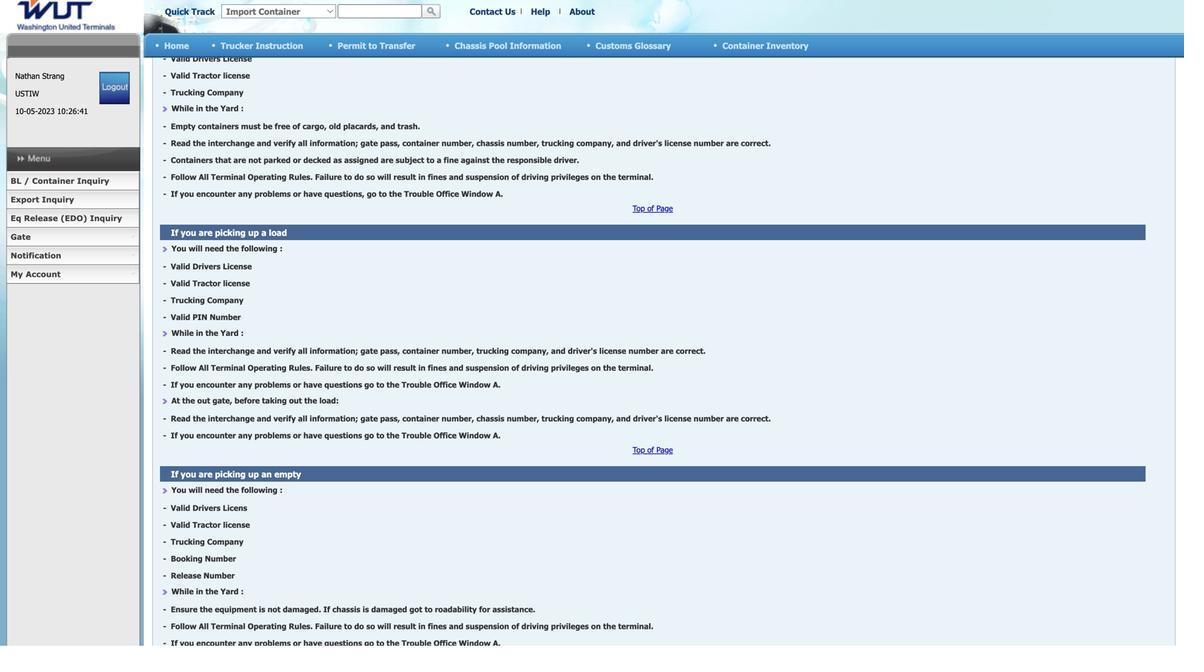 Task type: locate. For each thing, give the bounding box(es) containing it.
inquiry up the export inquiry link
[[77, 176, 109, 186]]

account
[[26, 270, 61, 279]]

0 horizontal spatial container
[[32, 176, 74, 186]]

0 vertical spatial container
[[723, 40, 764, 51]]

my account link
[[6, 265, 140, 284]]

1 vertical spatial inquiry
[[42, 195, 74, 204]]

chassis
[[455, 40, 486, 51]]

instruction
[[256, 40, 303, 51]]

container left inventory
[[723, 40, 764, 51]]

inquiry inside bl / container inquiry link
[[77, 176, 109, 186]]

contact us
[[470, 6, 516, 16]]

inquiry for (edo)
[[90, 214, 122, 223]]

inquiry down bl / container inquiry
[[42, 195, 74, 204]]

container up export inquiry
[[32, 176, 74, 186]]

eq release (edo) inquiry link
[[6, 209, 140, 228]]

quick track
[[165, 6, 215, 16]]

my
[[11, 270, 23, 279]]

inquiry
[[77, 176, 109, 186], [42, 195, 74, 204], [90, 214, 122, 223]]

None text field
[[338, 4, 422, 18]]

inquiry right (edo)
[[90, 214, 122, 223]]

/
[[24, 176, 29, 186]]

(edo)
[[61, 214, 87, 223]]

trucker
[[221, 40, 253, 51]]

0 vertical spatial inquiry
[[77, 176, 109, 186]]

release
[[24, 214, 58, 223]]

track
[[191, 6, 215, 16]]

us
[[505, 6, 516, 16]]

2 vertical spatial inquiry
[[90, 214, 122, 223]]

notification link
[[6, 247, 140, 265]]

export inquiry
[[11, 195, 74, 204]]

about link
[[570, 6, 595, 16]]

transfer
[[380, 40, 415, 51]]

help link
[[531, 6, 550, 16]]

quick
[[165, 6, 189, 16]]

container
[[723, 40, 764, 51], [32, 176, 74, 186]]

trucker instruction
[[221, 40, 303, 51]]

information
[[510, 40, 561, 51]]

05-
[[27, 106, 38, 116]]

notification
[[11, 251, 61, 260]]

inquiry inside eq release (edo) inquiry 'link'
[[90, 214, 122, 223]]

eq release (edo) inquiry
[[11, 214, 122, 223]]

glossary
[[635, 40, 671, 51]]

gate
[[11, 232, 31, 242]]

inquiry for container
[[77, 176, 109, 186]]

1 horizontal spatial container
[[723, 40, 764, 51]]

strang
[[42, 71, 64, 81]]



Task type: describe. For each thing, give the bounding box(es) containing it.
export inquiry link
[[6, 191, 140, 209]]

1 vertical spatial container
[[32, 176, 74, 186]]

customs glossary
[[596, 40, 671, 51]]

container inventory
[[723, 40, 809, 51]]

2023
[[38, 106, 55, 116]]

nathan strang
[[15, 71, 64, 81]]

eq
[[11, 214, 21, 223]]

10-
[[15, 106, 27, 116]]

bl
[[11, 176, 21, 186]]

login image
[[100, 72, 130, 104]]

contact
[[470, 6, 503, 16]]

permit
[[338, 40, 366, 51]]

permit to transfer
[[338, 40, 415, 51]]

inventory
[[767, 40, 809, 51]]

10:26:41
[[57, 106, 88, 116]]

chassis pool information
[[455, 40, 561, 51]]

help
[[531, 6, 550, 16]]

pool
[[489, 40, 507, 51]]

export
[[11, 195, 39, 204]]

gate link
[[6, 228, 140, 247]]

bl / container inquiry link
[[6, 172, 140, 191]]

inquiry inside the export inquiry link
[[42, 195, 74, 204]]

10-05-2023 10:26:41
[[15, 106, 88, 116]]

home
[[164, 40, 189, 51]]

nathan
[[15, 71, 40, 81]]

bl / container inquiry
[[11, 176, 109, 186]]

to
[[369, 40, 377, 51]]

ustiw
[[15, 89, 39, 98]]

contact us link
[[470, 6, 516, 16]]

customs
[[596, 40, 632, 51]]

about
[[570, 6, 595, 16]]

my account
[[11, 270, 61, 279]]



Task type: vqa. For each thing, say whether or not it's contained in the screenshot.
'05-'
yes



